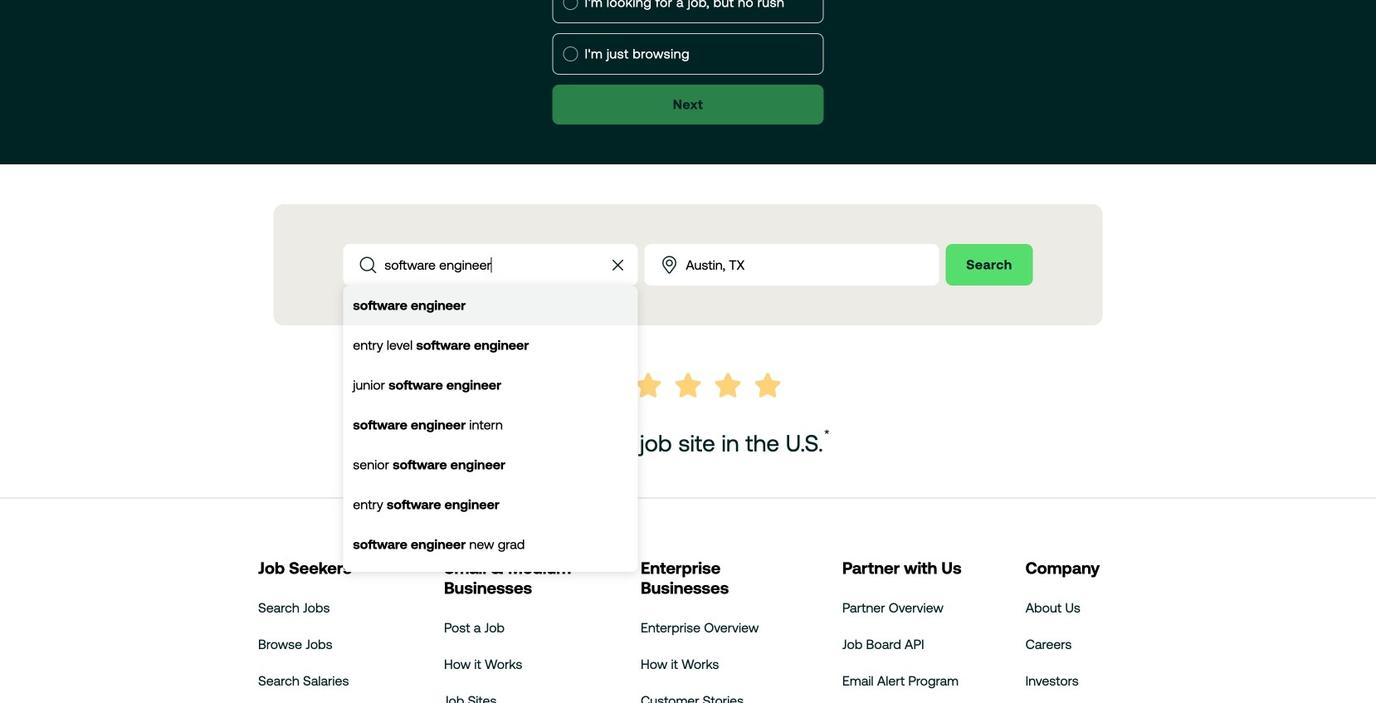 Task type: vqa. For each thing, say whether or not it's contained in the screenshot.
the Trending
no



Task type: locate. For each thing, give the bounding box(es) containing it.
None field
[[343, 244, 638, 604], [644, 244, 939, 286], [343, 244, 638, 604]]

option
[[343, 565, 638, 604]]

list box
[[343, 286, 638, 604]]

None radio
[[563, 0, 578, 10]]

None radio
[[563, 46, 578, 61]]

clear image
[[608, 255, 628, 275]]

none field search location or remote
[[644, 244, 939, 286]]



Task type: describe. For each thing, give the bounding box(es) containing it.
Search job title or keyword text field
[[385, 245, 591, 285]]

Search location or remote text field
[[686, 245, 939, 285]]



